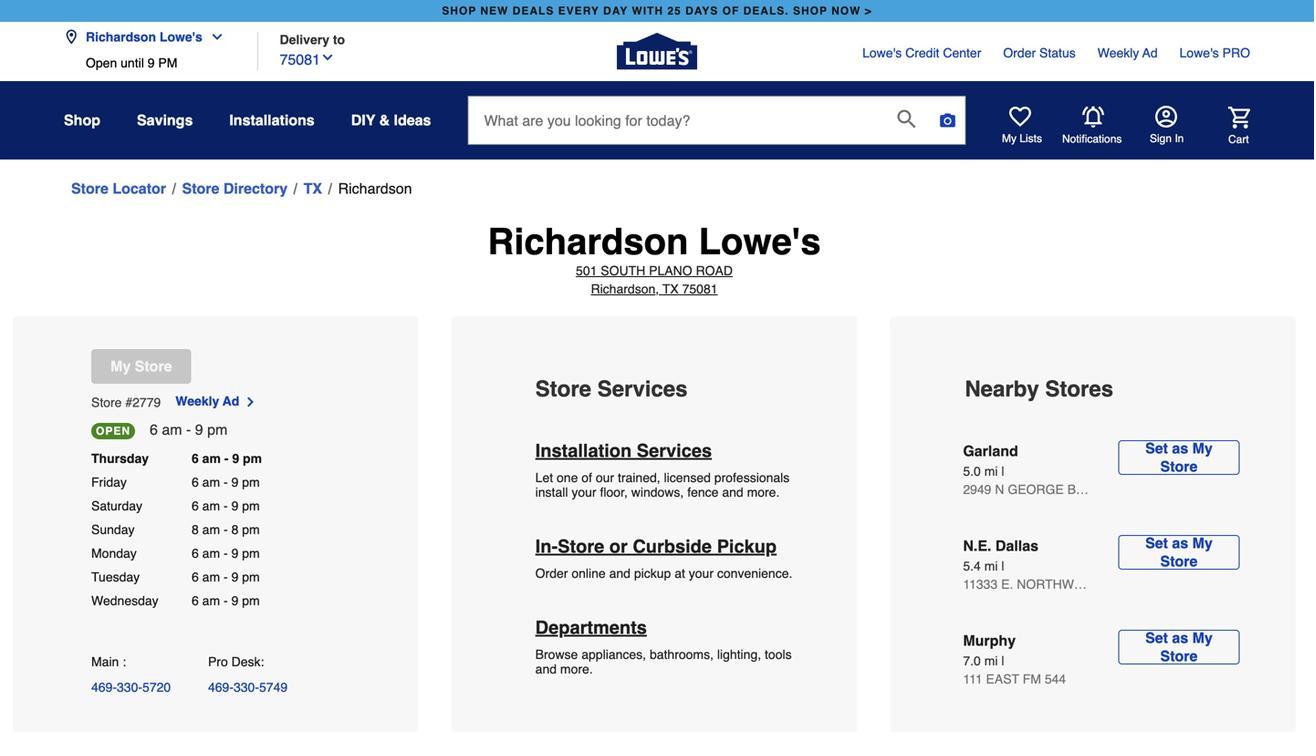 Task type: vqa. For each thing, say whether or not it's contained in the screenshot.
and within the Installation Services Let one of our trained, licensed professionals install your floor, windows, fence and more.
yes



Task type: describe. For each thing, give the bounding box(es) containing it.
lowe's left the credit
[[862, 46, 902, 60]]

lighting,
[[717, 648, 761, 663]]

75081 button
[[280, 47, 335, 71]]

main :
[[91, 655, 126, 670]]

delivery
[[280, 32, 329, 47]]

am for tuesday
[[202, 570, 220, 585]]

set as my store for n.e. dallas
[[1145, 535, 1213, 570]]

of
[[722, 5, 739, 17]]

2949 n george bush freeway link
[[963, 481, 1168, 499]]

pm for monday
[[242, 546, 260, 561]]

tx link
[[304, 178, 322, 200]]

501
[[576, 264, 597, 278]]

open
[[96, 425, 131, 438]]

- for friday
[[224, 475, 228, 490]]

| for murphy
[[1001, 654, 1005, 669]]

as for garland
[[1172, 440, 1188, 457]]

my for n.e. dallas
[[1192, 535, 1213, 552]]

shop
[[64, 112, 100, 129]]

weekly for the rightmost weekly ad link
[[1098, 46, 1139, 60]]

shop new deals every day with 25 days of deals. shop now >
[[442, 5, 872, 17]]

nearby
[[965, 377, 1039, 402]]

lowe's home improvement lists image
[[1009, 106, 1031, 128]]

6 for tuesday
[[192, 570, 199, 585]]

>
[[865, 5, 872, 17]]

services for store
[[597, 377, 688, 402]]

install
[[535, 485, 568, 500]]

savings
[[137, 112, 193, 129]]

trained,
[[618, 471, 660, 485]]

ad for the rightmost weekly ad link
[[1142, 46, 1158, 60]]

shop new deals every day with 25 days of deals. shop now > link
[[438, 0, 876, 22]]

directory
[[223, 180, 288, 197]]

9 for wednesday
[[231, 594, 239, 609]]

111 east fm 544 link
[[963, 671, 1090, 689]]

mi inside n.e. dallas 5.4 mi | 11333 e. northwest highway
[[984, 559, 998, 574]]

9 for monday
[[231, 546, 239, 561]]

weekly ad for the left weekly ad link
[[175, 394, 239, 409]]

- for tuesday
[[224, 570, 228, 585]]

murphy link
[[963, 631, 1118, 652]]

469-330-5720 link
[[91, 679, 171, 697]]

licensed
[[664, 471, 711, 485]]

11333 e. northwest highway link
[[963, 576, 1162, 594]]

at
[[675, 567, 685, 581]]

floor,
[[600, 485, 628, 500]]

order status link
[[1003, 44, 1076, 62]]

5.0
[[963, 465, 981, 479]]

locator
[[113, 180, 166, 197]]

cart button
[[1203, 107, 1250, 147]]

as for n.e. dallas
[[1172, 535, 1188, 552]]

ad for the left weekly ad link
[[223, 394, 239, 409]]

or
[[609, 537, 628, 558]]

2949
[[963, 483, 991, 497]]

my store button
[[91, 350, 191, 384]]

:
[[122, 655, 126, 670]]

new
[[480, 5, 509, 17]]

75081 inside 75081 button
[[280, 51, 320, 68]]

store left the locator
[[71, 180, 109, 197]]

n
[[995, 483, 1004, 497]]

richardson lowe's 501 south plano road richardson , tx 75081
[[488, 221, 821, 297]]

330- for 5749
[[234, 681, 259, 695]]

pm for wednesday
[[242, 594, 260, 609]]

469- for 469-330-5749
[[208, 681, 234, 695]]

diy & ideas
[[351, 112, 431, 129]]

544
[[1045, 673, 1066, 687]]

pm for sunday
[[242, 523, 260, 537]]

lowe's inside button
[[160, 30, 202, 44]]

richardson down south
[[591, 282, 655, 297]]

curbside
[[633, 537, 712, 558]]

nearby stores
[[965, 377, 1113, 402]]

notifications
[[1062, 133, 1122, 145]]

0 horizontal spatial weekly ad link
[[175, 391, 258, 411]]

n.e. dallas link
[[963, 536, 1118, 558]]

#2779
[[125, 396, 161, 410]]

my for garland
[[1192, 440, 1213, 457]]

chevron down image
[[202, 30, 224, 44]]

search image
[[897, 110, 916, 128]]

in
[[1175, 132, 1184, 145]]

| inside n.e. dallas 5.4 mi | 11333 e. northwest highway
[[1001, 559, 1005, 574]]

online
[[572, 567, 606, 581]]

pro
[[1223, 46, 1250, 60]]

6 am - 9 pm for saturday
[[192, 499, 260, 514]]

store down highway
[[1160, 648, 1198, 665]]

open until 9 pm
[[86, 56, 177, 70]]

lists
[[1020, 132, 1042, 145]]

lowe's pro link
[[1180, 44, 1250, 62]]

store inside button
[[135, 358, 172, 375]]

open
[[86, 56, 117, 70]]

credit
[[905, 46, 939, 60]]

pm for tuesday
[[242, 570, 260, 585]]

set as my store for garland
[[1145, 440, 1213, 475]]

deals
[[513, 5, 554, 17]]

installations button
[[229, 104, 315, 137]]

let
[[535, 471, 553, 485]]

professionals
[[714, 471, 790, 485]]

sunday
[[91, 523, 135, 537]]

road
[[696, 264, 733, 278]]

5.4
[[963, 559, 981, 574]]

store locator
[[71, 180, 166, 197]]

lowe's home improvement notification center image
[[1082, 106, 1104, 128]]

set for murphy
[[1145, 630, 1168, 647]]

sign in
[[1150, 132, 1184, 145]]

monday
[[91, 546, 137, 561]]

departments
[[535, 618, 647, 639]]

convenience.
[[717, 567, 792, 581]]

diy & ideas button
[[351, 104, 431, 137]]

0 vertical spatial order
[[1003, 46, 1036, 60]]

location image
[[64, 30, 78, 44]]

9 for tuesday
[[231, 570, 239, 585]]

6 for saturday
[[192, 499, 199, 514]]

order inside in-store or curbside pickup order online and pickup at your convenience.
[[535, 567, 568, 581]]

stores
[[1045, 377, 1113, 402]]

6 for friday
[[192, 475, 199, 490]]

pm for friday
[[242, 475, 260, 490]]

25
[[667, 5, 681, 17]]

lowe's home improvement account image
[[1155, 106, 1177, 128]]

garland
[[963, 443, 1018, 460]]

am for thursday
[[202, 452, 221, 466]]

and inside installation services let one of our trained, licensed professionals install your floor, windows, fence and more.
[[722, 485, 743, 500]]

installation
[[535, 441, 632, 462]]

am for friday
[[202, 475, 220, 490]]

our
[[596, 471, 614, 485]]

as for murphy
[[1172, 630, 1188, 647]]

shop button
[[64, 104, 100, 137]]

more. inside installation services let one of our trained, licensed professionals install your floor, windows, fence and more.
[[747, 485, 780, 500]]

bush
[[1067, 483, 1103, 497]]

6 for thursday
[[192, 452, 199, 466]]

469- for 469-330-5720
[[91, 681, 117, 695]]

n.e.
[[963, 538, 991, 555]]

store locator link
[[71, 178, 166, 200]]

order status
[[1003, 46, 1076, 60]]



Task type: locate. For each thing, give the bounding box(es) containing it.
pro desk:
[[208, 655, 264, 670]]

installation services link
[[535, 441, 712, 462]]

111
[[963, 673, 983, 687]]

1 horizontal spatial 75081
[[682, 282, 718, 297]]

order down in-
[[535, 567, 568, 581]]

1 horizontal spatial weekly ad link
[[1098, 44, 1158, 62]]

weekly ad for the rightmost weekly ad link
[[1098, 46, 1158, 60]]

store directory link
[[182, 178, 288, 200]]

pro
[[208, 655, 228, 670]]

sign
[[1150, 132, 1172, 145]]

2 vertical spatial mi
[[984, 654, 998, 669]]

0 horizontal spatial tx
[[304, 180, 322, 197]]

services inside installation services let one of our trained, licensed professionals install your floor, windows, fence and more.
[[637, 441, 712, 462]]

0 vertical spatial mi
[[984, 465, 998, 479]]

richardson right 'tx' link
[[338, 180, 412, 197]]

2 vertical spatial as
[[1172, 630, 1188, 647]]

one
[[557, 471, 578, 485]]

2 8 from the left
[[231, 523, 239, 537]]

mi for garland
[[984, 465, 998, 479]]

and
[[722, 485, 743, 500], [609, 567, 631, 581], [535, 663, 557, 677]]

weekly
[[1098, 46, 1139, 60], [175, 394, 219, 409]]

6 am - 9 pm for thursday
[[192, 452, 262, 466]]

pm for thursday
[[243, 452, 262, 466]]

dallas
[[996, 538, 1039, 555]]

more. inside departments browse appliances, bathrooms, lighting, tools and more.
[[560, 663, 593, 677]]

in-
[[535, 537, 558, 558]]

main
[[91, 655, 119, 670]]

am for wednesday
[[202, 594, 220, 609]]

2 set as my store button from the top
[[1118, 535, 1240, 571]]

now
[[831, 5, 861, 17]]

lowe's up road
[[699, 221, 821, 263]]

2 469- from the left
[[208, 681, 234, 695]]

murphy
[[963, 633, 1016, 650]]

1 8 from the left
[[192, 523, 199, 537]]

0 horizontal spatial 75081
[[280, 51, 320, 68]]

1 vertical spatial set as my store button
[[1118, 535, 1240, 571]]

store #2779
[[91, 396, 161, 410]]

0 vertical spatial weekly
[[1098, 46, 1139, 60]]

lowe's home improvement cart image
[[1228, 107, 1250, 128]]

0 vertical spatial weekly ad
[[1098, 46, 1158, 60]]

tx right the ,
[[662, 282, 679, 297]]

set as my store up the freeway
[[1145, 440, 1213, 475]]

0 vertical spatial 75081
[[280, 51, 320, 68]]

1 vertical spatial weekly ad link
[[175, 391, 258, 411]]

0 vertical spatial as
[[1172, 440, 1188, 457]]

469-330-5749
[[208, 681, 288, 695]]

richardson for richardson
[[338, 180, 412, 197]]

set as my store button for n.e. dallas
[[1118, 535, 1240, 571]]

| for garland
[[1001, 465, 1005, 479]]

1 horizontal spatial your
[[689, 567, 714, 581]]

0 vertical spatial set
[[1145, 440, 1168, 457]]

2 330- from the left
[[234, 681, 259, 695]]

0 horizontal spatial weekly ad
[[175, 394, 239, 409]]

2 horizontal spatial and
[[722, 485, 743, 500]]

services up installation services link
[[597, 377, 688, 402]]

1 vertical spatial your
[[689, 567, 714, 581]]

northwest
[[1017, 578, 1099, 592]]

status
[[1039, 46, 1076, 60]]

2 | from the top
[[1001, 559, 1005, 574]]

0 horizontal spatial your
[[572, 485, 596, 500]]

tools
[[765, 648, 792, 663]]

0 horizontal spatial 330-
[[117, 681, 142, 695]]

weekly right status
[[1098, 46, 1139, 60]]

| inside murphy 7.0 mi | 111 east fm 544
[[1001, 654, 1005, 669]]

fm
[[1023, 673, 1041, 687]]

lowe's up pm
[[160, 30, 202, 44]]

8
[[192, 523, 199, 537], [231, 523, 239, 537]]

1 | from the top
[[1001, 465, 1005, 479]]

pm for saturday
[[242, 499, 260, 514]]

- for sunday
[[224, 523, 228, 537]]

richardson inside button
[[86, 30, 156, 44]]

-
[[186, 422, 191, 438], [224, 452, 229, 466], [224, 475, 228, 490], [224, 499, 228, 514], [224, 523, 228, 537], [224, 546, 228, 561], [224, 570, 228, 585], [224, 594, 228, 609]]

n.e. dallas 5.4 mi | 11333 e. northwest highway
[[963, 538, 1162, 592]]

your for one
[[572, 485, 596, 500]]

0 vertical spatial weekly ad link
[[1098, 44, 1158, 62]]

center
[[943, 46, 981, 60]]

75081 inside richardson lowe's 501 south plano road richardson , tx 75081
[[682, 282, 718, 297]]

- for saturday
[[224, 499, 228, 514]]

0 horizontal spatial ad
[[223, 394, 239, 409]]

weekly left chevron right icon
[[175, 394, 219, 409]]

1 vertical spatial weekly ad
[[175, 394, 239, 409]]

0 vertical spatial your
[[572, 485, 596, 500]]

75081 down delivery
[[280, 51, 320, 68]]

my inside button
[[110, 358, 131, 375]]

tuesday
[[91, 570, 140, 585]]

469- down pro
[[208, 681, 234, 695]]

1 as from the top
[[1172, 440, 1188, 457]]

1 vertical spatial ad
[[223, 394, 239, 409]]

11333
[[963, 578, 998, 592]]

1 horizontal spatial 469-
[[208, 681, 234, 695]]

3 as from the top
[[1172, 630, 1188, 647]]

0 vertical spatial |
[[1001, 465, 1005, 479]]

set for garland
[[1145, 440, 1168, 457]]

3 set as my store from the top
[[1145, 630, 1213, 665]]

services for installation
[[637, 441, 712, 462]]

fence
[[687, 485, 719, 500]]

your right at
[[689, 567, 714, 581]]

with
[[632, 5, 663, 17]]

my
[[1002, 132, 1017, 145], [110, 358, 131, 375], [1192, 440, 1213, 457], [1192, 535, 1213, 552], [1192, 630, 1213, 647]]

469- inside 469-330-5749 link
[[208, 681, 234, 695]]

garland link
[[963, 441, 1118, 463]]

1 shop from the left
[[442, 5, 476, 17]]

am for monday
[[202, 546, 220, 561]]

469- down 'main'
[[91, 681, 117, 695]]

day
[[603, 5, 628, 17]]

ad left chevron right icon
[[223, 394, 239, 409]]

9
[[148, 56, 155, 70], [195, 422, 203, 438], [232, 452, 239, 466], [231, 475, 239, 490], [231, 499, 239, 514], [231, 546, 239, 561], [231, 570, 239, 585], [231, 594, 239, 609]]

1 horizontal spatial weekly
[[1098, 46, 1139, 60]]

1 vertical spatial as
[[1172, 535, 1188, 552]]

0 vertical spatial ad
[[1142, 46, 1158, 60]]

0 horizontal spatial shop
[[442, 5, 476, 17]]

0 horizontal spatial 469-
[[91, 681, 117, 695]]

2 vertical spatial set
[[1145, 630, 1168, 647]]

my for murphy
[[1192, 630, 1213, 647]]

330- for 5720
[[117, 681, 142, 695]]

plano
[[649, 264, 692, 278]]

bathrooms,
[[650, 648, 714, 663]]

2 vertical spatial |
[[1001, 654, 1005, 669]]

- for thursday
[[224, 452, 229, 466]]

6 am - 9 pm for tuesday
[[192, 570, 260, 585]]

highway
[[1102, 578, 1162, 592]]

am for sunday
[[202, 523, 220, 537]]

richardson lowe's
[[86, 30, 202, 44]]

lowe's inside richardson lowe's 501 south plano road richardson , tx 75081
[[699, 221, 821, 263]]

set as my store button for garland
[[1118, 440, 1240, 476]]

3 | from the top
[[1001, 654, 1005, 669]]

services
[[597, 377, 688, 402], [637, 441, 712, 462]]

3 mi from the top
[[984, 654, 998, 669]]

delivery to
[[280, 32, 345, 47]]

weekly ad inside weekly ad link
[[175, 394, 239, 409]]

0 horizontal spatial 8
[[192, 523, 199, 537]]

1 set as my store button from the top
[[1118, 440, 1240, 476]]

store up highway
[[1160, 553, 1198, 570]]

0 vertical spatial set as my store
[[1145, 440, 1213, 475]]

- for wednesday
[[224, 594, 228, 609]]

6 am - 9 pm for monday
[[192, 546, 260, 561]]

richardson lowe's button
[[64, 19, 232, 56]]

set as my store down highway
[[1145, 630, 1213, 665]]

3 set as my store button from the top
[[1118, 630, 1240, 666]]

Search Query text field
[[469, 97, 883, 144]]

mi right 7.0
[[984, 654, 998, 669]]

in-store or curbside pickup order online and pickup at your convenience.
[[535, 537, 792, 581]]

1 horizontal spatial 8
[[231, 523, 239, 537]]

0 horizontal spatial more.
[[560, 663, 593, 677]]

3 set from the top
[[1145, 630, 1168, 647]]

until
[[121, 56, 144, 70]]

weekly ad left chevron right icon
[[175, 394, 239, 409]]

1 mi from the top
[[984, 465, 998, 479]]

george
[[1008, 483, 1064, 497]]

| up the east at the right of page
[[1001, 654, 1005, 669]]

1 vertical spatial |
[[1001, 559, 1005, 574]]

lowe's left pro
[[1180, 46, 1219, 60]]

2 vertical spatial set as my store
[[1145, 630, 1213, 665]]

mi for murphy
[[984, 654, 998, 669]]

ad left lowe's pro link
[[1142, 46, 1158, 60]]

tx
[[304, 180, 322, 197], [662, 282, 679, 297]]

weekly ad right status
[[1098, 46, 1158, 60]]

sign in button
[[1150, 106, 1184, 146]]

mi inside murphy 7.0 mi | 111 east fm 544
[[984, 654, 998, 669]]

1 horizontal spatial tx
[[662, 282, 679, 297]]

weekly for the left weekly ad link
[[175, 394, 219, 409]]

set up the freeway
[[1145, 440, 1168, 457]]

set down highway
[[1145, 630, 1168, 647]]

pickup
[[634, 567, 671, 581]]

469-
[[91, 681, 117, 695], [208, 681, 234, 695]]

1 469- from the left
[[91, 681, 117, 695]]

1 vertical spatial mi
[[984, 559, 998, 574]]

your for curbside
[[689, 567, 714, 581]]

set as my store button up the freeway
[[1118, 440, 1240, 476]]

set for n.e. dallas
[[1145, 535, 1168, 552]]

| inside garland 5.0 mi | 2949 n george bush freeway
[[1001, 465, 1005, 479]]

330- down :
[[117, 681, 142, 695]]

south
[[601, 264, 645, 278]]

of
[[582, 471, 592, 485]]

6 for monday
[[192, 546, 199, 561]]

0 horizontal spatial order
[[535, 567, 568, 581]]

store up open
[[91, 396, 122, 410]]

0 vertical spatial set as my store button
[[1118, 440, 1240, 476]]

store up #2779
[[135, 358, 172, 375]]

pm
[[158, 56, 177, 70]]

1 horizontal spatial weekly ad
[[1098, 46, 1158, 60]]

9 for saturday
[[231, 499, 239, 514]]

store up online
[[558, 537, 604, 558]]

richardson for richardson lowe's
[[86, 30, 156, 44]]

1 vertical spatial tx
[[662, 282, 679, 297]]

1 horizontal spatial and
[[609, 567, 631, 581]]

0 vertical spatial tx
[[304, 180, 322, 197]]

|
[[1001, 465, 1005, 479], [1001, 559, 1005, 574], [1001, 654, 1005, 669]]

store inside in-store or curbside pickup order online and pickup at your convenience.
[[558, 537, 604, 558]]

store up the freeway
[[1160, 459, 1198, 475]]

1 vertical spatial weekly
[[175, 394, 219, 409]]

2 vertical spatial set as my store button
[[1118, 630, 1240, 666]]

set as my store button up highway
[[1118, 535, 1240, 571]]

camera image
[[939, 111, 957, 130]]

1 set as my store from the top
[[1145, 440, 1213, 475]]

richardson up 501
[[488, 221, 689, 263]]

mi inside garland 5.0 mi | 2949 n george bush freeway
[[984, 465, 998, 479]]

1 vertical spatial set
[[1145, 535, 1168, 552]]

to
[[333, 32, 345, 47]]

shop left new
[[442, 5, 476, 17]]

shop left now
[[793, 5, 828, 17]]

set as my store button down highway
[[1118, 630, 1240, 666]]

your inside in-store or curbside pickup order online and pickup at your convenience.
[[689, 567, 714, 581]]

and down departments
[[535, 663, 557, 677]]

0 vertical spatial more.
[[747, 485, 780, 500]]

and inside in-store or curbside pickup order online and pickup at your convenience.
[[609, 567, 631, 581]]

1 set from the top
[[1145, 440, 1168, 457]]

set as my store button for murphy
[[1118, 630, 1240, 666]]

tx inside richardson lowe's 501 south plano road richardson , tx 75081
[[662, 282, 679, 297]]

1 horizontal spatial order
[[1003, 46, 1036, 60]]

7.0
[[963, 654, 981, 669]]

every
[[558, 5, 599, 17]]

330- down desk:
[[234, 681, 259, 695]]

weekly ad link right status
[[1098, 44, 1158, 62]]

deals.
[[743, 5, 789, 17]]

saturday
[[91, 499, 142, 514]]

469-330-5720
[[91, 681, 171, 695]]

1 horizontal spatial shop
[[793, 5, 828, 17]]

0 horizontal spatial and
[[535, 663, 557, 677]]

murphy 7.0 mi | 111 east fm 544
[[963, 633, 1066, 687]]

set as my store for murphy
[[1145, 630, 1213, 665]]

store up installation
[[535, 377, 591, 402]]

more. down departments link
[[560, 663, 593, 677]]

garland 5.0 mi | 2949 n george bush freeway
[[963, 443, 1168, 497]]

in-store or curbside pickup link
[[535, 537, 777, 558]]

2 vertical spatial and
[[535, 663, 557, 677]]

mi right 5.4
[[984, 559, 998, 574]]

- for monday
[[224, 546, 228, 561]]

1 vertical spatial services
[[637, 441, 712, 462]]

lowe's home improvement logo image
[[617, 11, 697, 92]]

chevron right image
[[243, 395, 258, 410]]

6 am - 9 pm for wednesday
[[192, 594, 260, 609]]

desk:
[[231, 655, 264, 670]]

1 vertical spatial 75081
[[682, 282, 718, 297]]

2 set from the top
[[1145, 535, 1168, 552]]

order left status
[[1003, 46, 1036, 60]]

None search field
[[468, 96, 966, 162]]

lowe's credit center link
[[862, 44, 981, 62]]

mi right 5.0
[[984, 465, 998, 479]]

0 vertical spatial services
[[597, 377, 688, 402]]

469- inside 469-330-5720 link
[[91, 681, 117, 695]]

2 mi from the top
[[984, 559, 998, 574]]

2 shop from the left
[[793, 5, 828, 17]]

1 horizontal spatial more.
[[747, 485, 780, 500]]

chevron down image
[[320, 50, 335, 65]]

pickup
[[717, 537, 777, 558]]

shop
[[442, 5, 476, 17], [793, 5, 828, 17]]

my lists
[[1002, 132, 1042, 145]]

75081 down road
[[682, 282, 718, 297]]

1 horizontal spatial 330-
[[234, 681, 259, 695]]

set up highway
[[1145, 535, 1168, 552]]

| up n
[[1001, 465, 1005, 479]]

your left floor,
[[572, 485, 596, 500]]

departments link
[[535, 618, 647, 639]]

more.
[[747, 485, 780, 500], [560, 663, 593, 677]]

and inside departments browse appliances, bathrooms, lighting, tools and more.
[[535, 663, 557, 677]]

freeway
[[1106, 483, 1168, 497]]

6 for wednesday
[[192, 594, 199, 609]]

0 horizontal spatial weekly
[[175, 394, 219, 409]]

1 330- from the left
[[117, 681, 142, 695]]

richardson
[[86, 30, 156, 44], [338, 180, 412, 197], [488, 221, 689, 263], [591, 282, 655, 297]]

more. up the pickup
[[747, 485, 780, 500]]

| up e.
[[1001, 559, 1005, 574]]

installation services let one of our trained, licensed professionals install your floor, windows, fence and more.
[[535, 441, 793, 500]]

0 vertical spatial and
[[722, 485, 743, 500]]

set as my store up highway
[[1145, 535, 1213, 570]]

richardson up open until 9 pm
[[86, 30, 156, 44]]

1 vertical spatial order
[[535, 567, 568, 581]]

6 am - 9 pm for friday
[[192, 475, 260, 490]]

1 vertical spatial and
[[609, 567, 631, 581]]

lowe's pro
[[1180, 46, 1250, 60]]

weekly ad link right #2779
[[175, 391, 258, 411]]

richardson for richardson lowe's 501 south plano road richardson , tx 75081
[[488, 221, 689, 263]]

your inside installation services let one of our trained, licensed professionals install your floor, windows, fence and more.
[[572, 485, 596, 500]]

and down or
[[609, 567, 631, 581]]

am for saturday
[[202, 499, 220, 514]]

richardson button
[[338, 178, 412, 200]]

2 as from the top
[[1172, 535, 1188, 552]]

2 set as my store from the top
[[1145, 535, 1213, 570]]

thursday
[[91, 452, 149, 466]]

store directory
[[182, 180, 288, 197]]

and right fence
[[722, 485, 743, 500]]

1 horizontal spatial ad
[[1142, 46, 1158, 60]]

services up licensed
[[637, 441, 712, 462]]

set
[[1145, 440, 1168, 457], [1145, 535, 1168, 552], [1145, 630, 1168, 647]]

days
[[685, 5, 718, 17]]

1 vertical spatial set as my store
[[1145, 535, 1213, 570]]

store left directory at the top left of page
[[182, 180, 219, 197]]

tx right directory at the top left of page
[[304, 180, 322, 197]]

1 vertical spatial more.
[[560, 663, 593, 677]]

9 for thursday
[[232, 452, 239, 466]]

9 for friday
[[231, 475, 239, 490]]



